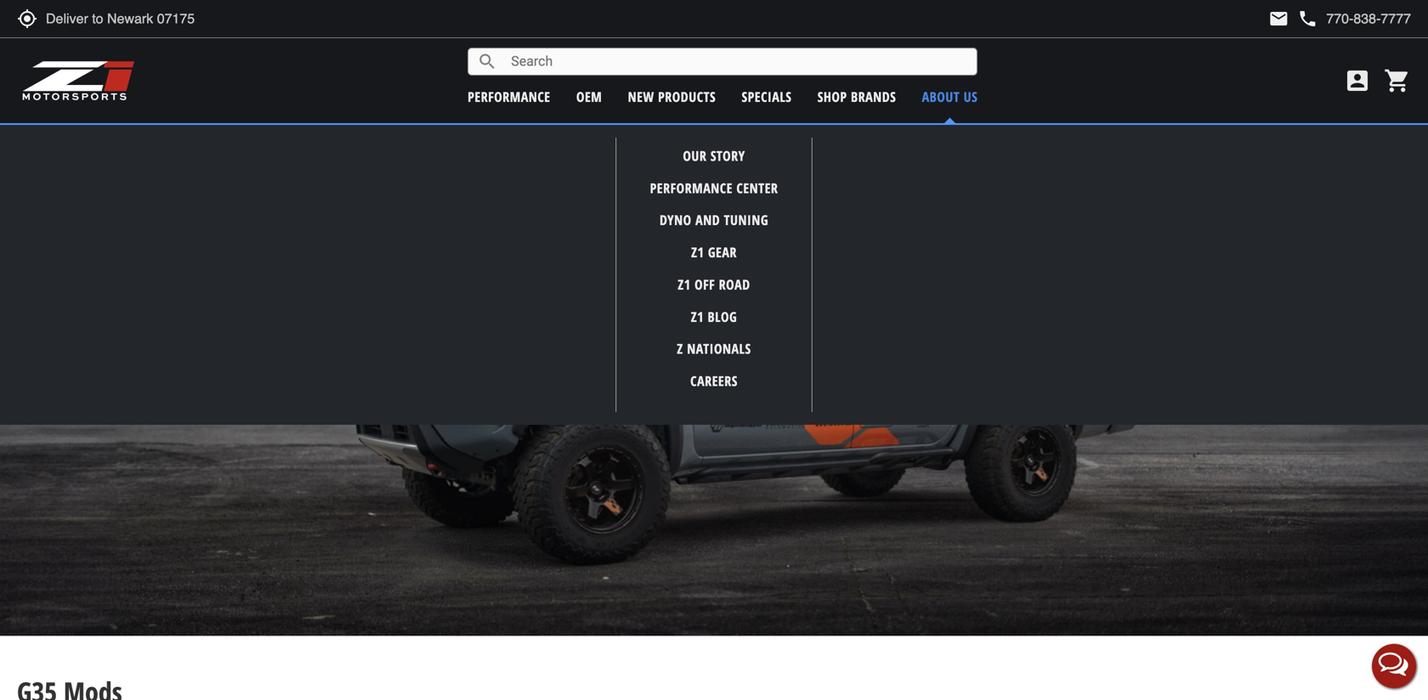 Task type: describe. For each thing, give the bounding box(es) containing it.
z nationals link
[[677, 340, 751, 358]]

our story
[[683, 147, 746, 165]]

shop brands
[[818, 88, 897, 106]]

brands
[[851, 88, 897, 106]]

(change model)
[[785, 132, 862, 149]]

oem
[[577, 88, 602, 106]]

z1 for z1 blog
[[691, 308, 704, 326]]

dyno and tuning
[[660, 211, 769, 229]]

z1 motorsports logo image
[[21, 60, 136, 102]]

z1 for z1 gear
[[691, 243, 704, 262]]

careers
[[691, 372, 738, 390]]

performance center
[[650, 179, 778, 197]]

careers link
[[691, 372, 738, 390]]

tuning
[[724, 211, 769, 229]]

mail link
[[1269, 9, 1290, 29]]

our story link
[[683, 147, 746, 165]]

oem link
[[577, 88, 602, 106]]

(change
[[785, 132, 824, 149]]

(change model) link
[[785, 132, 862, 149]]

z
[[677, 340, 684, 358]]

about us
[[922, 88, 978, 106]]

shopping_cart
[[1384, 67, 1412, 94]]

and
[[696, 211, 720, 229]]

performance link
[[468, 88, 551, 106]]

dyno and tuning link
[[660, 211, 769, 229]]

win this truck shop now to get automatically entered image
[[0, 146, 1429, 637]]

new products
[[628, 88, 716, 106]]

model)
[[827, 132, 862, 149]]

z1 off road link
[[678, 275, 751, 294]]

about
[[922, 88, 960, 106]]

about us link
[[922, 88, 978, 106]]

z1 off road
[[678, 275, 751, 294]]

z nationals
[[677, 340, 751, 358]]

road
[[719, 275, 751, 294]]

z1 blog link
[[691, 308, 737, 326]]

nationals
[[687, 340, 751, 358]]



Task type: locate. For each thing, give the bounding box(es) containing it.
z1 blog
[[691, 308, 737, 326]]

z1
[[691, 243, 704, 262], [678, 275, 691, 294], [691, 308, 704, 326]]

performance center link
[[650, 179, 778, 197]]

specials
[[742, 88, 792, 106]]

center
[[737, 179, 778, 197]]

story
[[711, 147, 746, 165]]

'tis the season spread some cheer with our massive selection of z1 products image
[[0, 0, 1429, 118]]

products
[[658, 88, 716, 106]]

phone
[[1298, 9, 1318, 29]]

mail
[[1269, 9, 1290, 29]]

specials link
[[742, 88, 792, 106]]

z1 left off
[[678, 275, 691, 294]]

our
[[683, 147, 707, 165]]

phone link
[[1298, 9, 1412, 29]]

account_box
[[1344, 67, 1372, 94]]

new products link
[[628, 88, 716, 106]]

shopping_cart link
[[1380, 67, 1412, 94]]

us
[[964, 88, 978, 106]]

dyno
[[660, 211, 692, 229]]

z1 gear link
[[691, 243, 737, 262]]

mail phone
[[1269, 9, 1318, 29]]

off
[[695, 275, 715, 294]]

performance
[[650, 179, 733, 197]]

z1 gear
[[691, 243, 737, 262]]

shop
[[818, 88, 847, 106]]

search
[[477, 51, 498, 72]]

gear
[[708, 243, 737, 262]]

z1 for z1 off road
[[678, 275, 691, 294]]

shop brands link
[[818, 88, 897, 106]]

my_location
[[17, 9, 37, 29]]

performance
[[468, 88, 551, 106]]

1 vertical spatial z1
[[678, 275, 691, 294]]

Search search field
[[498, 49, 977, 75]]

2 vertical spatial z1
[[691, 308, 704, 326]]

new
[[628, 88, 655, 106]]

z1 left gear
[[691, 243, 704, 262]]

0 vertical spatial z1
[[691, 243, 704, 262]]

account_box link
[[1340, 67, 1376, 94]]

blog
[[708, 308, 737, 326]]

z1 left blog
[[691, 308, 704, 326]]



Task type: vqa. For each thing, say whether or not it's contained in the screenshot.
'Brake' in Z1 Q50 / Q60 (Sport) Brake Upgrade Kit star star star star star_half (14) $619.99
no



